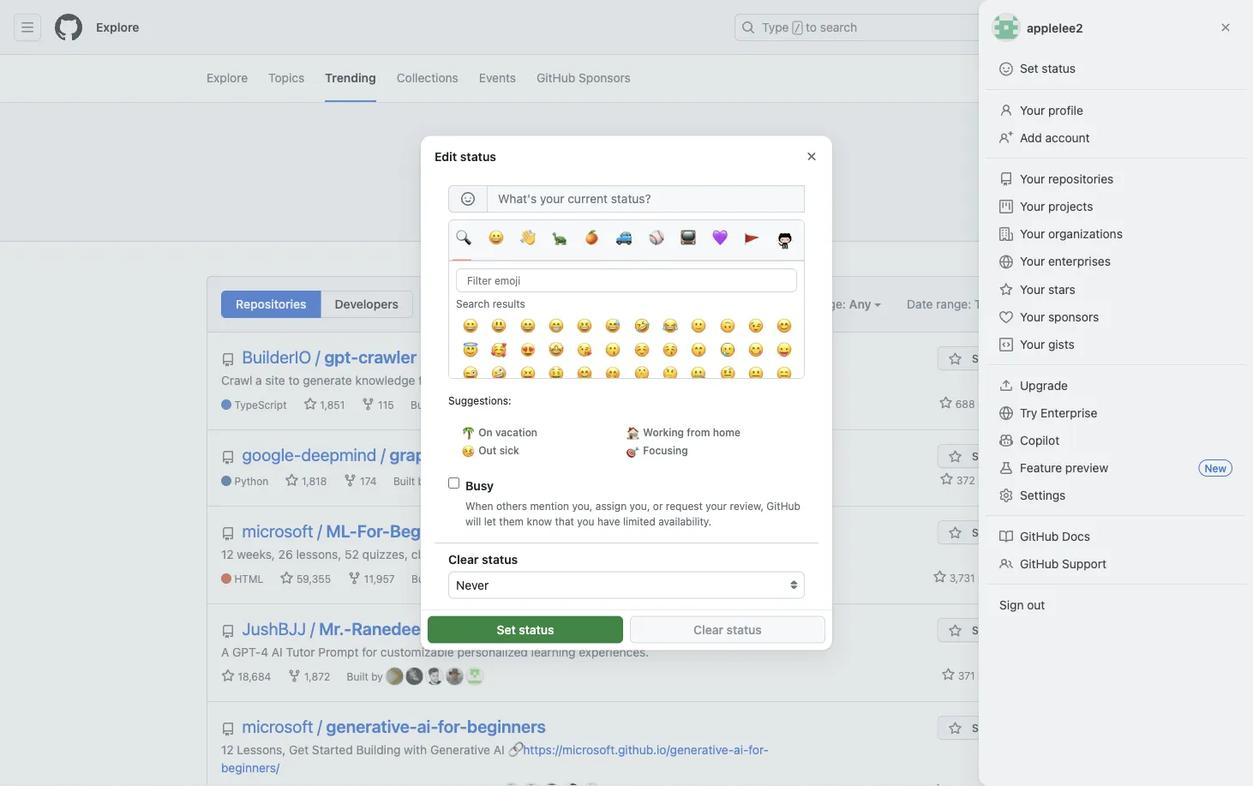 Task type: locate. For each thing, give the bounding box(es) containing it.
0 vertical spatial fork image
[[362, 398, 375, 411]]

built by for 115
[[411, 399, 450, 411]]

1 horizontal spatial ai
[[494, 743, 505, 757]]

topics link
[[269, 55, 305, 102]]

star
[[973, 352, 993, 364], [973, 450, 993, 462], [973, 527, 993, 539], [973, 624, 993, 636], [973, 722, 993, 734]]

1 add this repository to a list image from the top
[[1011, 352, 1025, 366]]

😀 down the search
[[463, 318, 475, 334]]

you
[[577, 515, 595, 527], [553, 607, 570, 619]]

/ left ml-
[[318, 521, 322, 541]]

gists
[[1049, 337, 1075, 352]]

6 your from the top
[[1021, 283, 1046, 297]]

repo image
[[221, 353, 235, 367], [221, 625, 235, 639]]

your inside select your preferred spoken language in order to see matching trending results.
[[671, 391, 696, 406]]

your down your projects
[[1021, 227, 1046, 241]]

0 horizontal spatial a
[[256, 373, 262, 387]]

/ for mr.-
[[310, 619, 315, 639]]

1 horizontal spatial clear status
[[694, 623, 762, 637]]

spoken down select
[[633, 410, 673, 424]]

/ left gpt-
[[316, 347, 320, 367]]

12 left weeks,
[[221, 547, 234, 561]]

1 horizontal spatial spoken
[[689, 344, 736, 360]]

0 vertical spatial spoken
[[689, 344, 736, 360]]

/ left mr.-
[[310, 619, 315, 639]]

2 you, from the left
[[630, 500, 650, 512]]

star button up 3,731
[[938, 521, 1003, 545]]

/ up started
[[318, 717, 322, 737]]

2 add this repository to a list image from the top
[[1011, 450, 1025, 464]]

built by down graphcast
[[394, 476, 433, 488]]

😀 left 👋
[[488, 230, 500, 246]]

🥲
[[720, 342, 732, 358]]

applelee2
[[1027, 20, 1084, 35]]

lessons,
[[237, 743, 286, 757]]

0 horizontal spatial explore link
[[89, 14, 146, 41]]

https://microsoft.github.io/generative-
[[523, 743, 734, 757]]

😁 button
[[542, 314, 569, 338]]

1 vertical spatial 😀
[[463, 318, 475, 334]]

graphcast
[[390, 445, 469, 465]]

4 today from the top
[[1005, 670, 1033, 682]]

spoken up the 🤨
[[689, 344, 736, 360]]

or left the "edit" on the bottom of the page
[[600, 607, 610, 619]]

today down upgrade on the right of the page
[[1005, 398, 1033, 410]]

2 vertical spatial repo image
[[221, 723, 235, 737]]

star image for 3,731 stars today
[[933, 570, 947, 584]]

0 vertical spatial set
[[1021, 61, 1039, 75]]

0 horizontal spatial set status button
[[428, 616, 623, 644]]

your left gists
[[1021, 337, 1046, 352]]

😀 button down the search
[[456, 314, 484, 338]]

1 horizontal spatial 😀
[[488, 230, 500, 246]]

gpt
[[595, 373, 619, 387]]

microsoft up 26
[[242, 521, 313, 541]]

7 your from the top
[[1021, 310, 1046, 324]]

built down the files
[[411, 399, 432, 411]]

1 vertical spatial language
[[676, 410, 727, 424]]

0 vertical spatial you
[[577, 515, 595, 527]]

0 vertical spatial ai
[[272, 645, 283, 659]]

your up add
[[1021, 103, 1046, 117]]

1 vertical spatial clear status
[[694, 623, 762, 637]]

ai right the 4
[[272, 645, 283, 659]]

☺️ button
[[627, 338, 655, 362]]

🚙
[[617, 230, 629, 246]]

star image for ai- star button
[[949, 624, 963, 638]]

😗 button
[[599, 338, 626, 362]]

/ inside type / to search
[[795, 22, 801, 34]]

1,872
[[302, 671, 330, 683]]

or inside busy when others mention you, assign you, or request your review,           github will let them know that you have limited availability.
[[653, 500, 663, 512]]

collections link
[[397, 55, 459, 102]]

1 vertical spatial spoken
[[633, 410, 673, 424]]

for left "all"
[[554, 547, 569, 561]]

🤩 button
[[542, 338, 569, 362]]

set status button up your profile link
[[993, 55, 1240, 83]]

search
[[456, 297, 490, 309]]

matching
[[656, 428, 707, 442]]

5 star from the top
[[973, 722, 993, 734]]

weeks,
[[237, 547, 275, 561]]

0 horizontal spatial or
[[600, 607, 610, 619]]

0 vertical spatial language
[[633, 364, 693, 381]]

builderio / gpt-crawler
[[242, 347, 417, 367]]

built by down prompt
[[347, 671, 386, 683]]

you right that
[[577, 515, 595, 527]]

1 horizontal spatial from
[[687, 426, 710, 438]]

1 vertical spatial add this repository to a list image
[[1011, 450, 1025, 464]]

to right "order"
[[776, 410, 787, 424]]

set status for the rightmost set status button
[[1021, 61, 1076, 75]]

@livshitz image
[[426, 668, 443, 685]]

built for 11,957
[[412, 573, 433, 585]]

star up 688 stars today
[[973, 352, 993, 364]]

0 horizontal spatial set
[[497, 623, 516, 637]]

built down prompt
[[347, 671, 369, 683]]

support
[[1063, 557, 1107, 571]]

1 vertical spatial for
[[362, 645, 377, 659]]

fork image down knowledge
[[362, 398, 375, 411]]

jushbjj / mr.-ranedeer-ai-tutor
[[242, 619, 499, 639]]

stars up your sponsors
[[1049, 283, 1076, 297]]

tutor up personalized
[[457, 619, 499, 639]]

0 horizontal spatial clear
[[449, 552, 479, 566]]

😅 button
[[599, 314, 626, 338]]

github support
[[1021, 557, 1107, 571]]

🐢
[[552, 230, 564, 246]]

select your preferred spoken language in order to see matching trending results.
[[633, 391, 787, 460]]

1 today from the top
[[1005, 398, 1033, 410]]

you right the until
[[553, 607, 570, 619]]

star up 371 stars today
[[973, 624, 993, 636]]

enterprise
[[1041, 406, 1098, 420]]

0 vertical spatial 😀 button
[[485, 228, 504, 253]]

set down "command palette" icon
[[1021, 61, 1039, 75]]

0 horizontal spatial clear status
[[449, 552, 518, 566]]

😋
[[748, 342, 760, 358]]

😀 inside search results tab panel
[[463, 318, 475, 334]]

status
[[1042, 61, 1076, 75], [460, 150, 497, 164], [482, 552, 518, 566], [496, 607, 526, 619], [519, 623, 554, 637], [727, 623, 762, 637]]

/ for gpt-
[[316, 347, 320, 367]]

1 horizontal spatial you
[[577, 515, 595, 527]]

star image left 372
[[941, 473, 954, 486]]

4 star from the top
[[973, 624, 993, 636]]

1 vertical spatial set
[[497, 623, 516, 637]]

repo image up a
[[221, 625, 235, 639]]

your left projects
[[1021, 199, 1046, 214]]

🙂
[[691, 318, 703, 334]]

all
[[572, 547, 585, 561]]

by left the @steve8708 icon
[[435, 399, 447, 411]]

1 vertical spatial 12
[[221, 743, 234, 757]]

1 vertical spatial explore
[[207, 70, 248, 84]]

or up limited
[[653, 500, 663, 512]]

🤩
[[549, 342, 561, 358]]

🤒
[[462, 445, 473, 458]]

star for for-
[[973, 722, 993, 734]]

1 repo image from the top
[[221, 353, 235, 367]]

1 vertical spatial clear
[[694, 623, 724, 637]]

today up 'settings'
[[1005, 474, 1033, 486]]

8 your from the top
[[1021, 337, 1046, 352]]

events link
[[479, 55, 516, 102]]

1 vertical spatial for-
[[749, 743, 769, 757]]

from up select
[[622, 373, 648, 387]]

fork image down 'google-deepmind / graphcast' at left
[[344, 474, 357, 488]]

😅
[[606, 318, 618, 334]]

built
[[411, 399, 432, 411], [394, 476, 415, 488], [412, 573, 433, 585], [347, 671, 369, 683]]

1 vertical spatial fork image
[[344, 474, 357, 488]]

add this repository to a list image
[[1011, 352, 1025, 366], [1011, 450, 1025, 464], [1011, 527, 1025, 540]]

stars right 371
[[979, 670, 1003, 682]]

0 vertical spatial 12
[[221, 547, 234, 561]]

2 repo image from the top
[[221, 527, 235, 541]]

star image for "18,684" link at the left
[[221, 669, 235, 683]]

12 weeks, 26 lessons, 52 quizzes, classic machine learning for all
[[221, 547, 585, 561]]

github sponsors
[[537, 70, 631, 84]]

type / to search
[[762, 20, 858, 34]]

language: any
[[788, 297, 875, 311]]

1 vertical spatial from
[[687, 426, 710, 438]]

github for github support
[[1021, 557, 1059, 571]]

a left 🤔
[[651, 373, 658, 387]]

triangle down image
[[1081, 19, 1095, 33]]

2 your from the top
[[1021, 172, 1046, 186]]

homepage image
[[55, 14, 82, 41]]

your for your profile
[[1021, 103, 1046, 117]]

@softchris image
[[511, 570, 528, 587]]

star image
[[941, 473, 954, 486], [949, 527, 963, 540], [933, 570, 947, 584], [280, 572, 294, 585], [949, 722, 963, 736]]

1 vertical spatial repo image
[[221, 527, 235, 541]]

today right 371
[[1005, 670, 1033, 682]]

1 repo image from the top
[[221, 451, 235, 465]]

built down the classic
[[412, 573, 433, 585]]

repo image for microsoft / ml-for-beginners
[[221, 527, 235, 541]]

microsoft up lessons,
[[242, 717, 313, 737]]

2 microsoft from the top
[[242, 717, 313, 737]]

0 horizontal spatial 😀
[[463, 318, 475, 334]]

built by down the files
[[411, 399, 450, 411]]

github left sponsors
[[537, 70, 576, 84]]

2 repo image from the top
[[221, 625, 235, 639]]

lessons,
[[296, 547, 342, 561]]

1 microsoft from the top
[[242, 521, 313, 541]]

your up your gists
[[1021, 310, 1046, 324]]

feature preview button
[[993, 455, 1240, 482]]

1 horizontal spatial set status
[[1021, 61, 1076, 75]]

built left @tewalds icon
[[394, 476, 415, 488]]

59,355
[[294, 573, 331, 585]]

fork image down 52
[[348, 572, 361, 585]]

2 vertical spatial add this repository to a list image
[[1011, 527, 1025, 540]]

github right the
[[522, 180, 566, 196]]

1 horizontal spatial or
[[653, 500, 663, 512]]

1 12 from the top
[[221, 547, 234, 561]]

/ right 'type'
[[795, 22, 801, 34]]

fork image inside the 11,957 link
[[348, 572, 361, 585]]

0 horizontal spatial for
[[362, 645, 377, 659]]

2 vertical spatial fork image
[[348, 572, 361, 585]]

add account link
[[993, 124, 1240, 152]]

0 horizontal spatial 😀 button
[[456, 314, 484, 338]]

1 horizontal spatial for-
[[749, 743, 769, 757]]

0 vertical spatial ai-
[[417, 717, 438, 737]]

your up your projects
[[1021, 172, 1046, 186]]

0 vertical spatial microsoft
[[242, 521, 313, 541]]

3 star from the top
[[973, 527, 993, 539]]

today
[[975, 297, 1010, 311]]

add this repository to a list image down 'settings'
[[1011, 527, 1025, 540]]

5 star button from the top
[[938, 716, 1003, 740]]

0 horizontal spatial ai-
[[417, 717, 438, 737]]

😑
[[777, 366, 789, 382]]

@steve8708 image
[[450, 396, 467, 413]]

@angelkurten image
[[406, 668, 423, 685]]

2 today from the top
[[1005, 474, 1033, 486]]

1 horizontal spatial ai-
[[734, 743, 749, 757]]

0 vertical spatial tutor
[[457, 619, 499, 639]]

explore link left topics link
[[207, 55, 248, 102]]

🚩
[[745, 230, 757, 246]]

others
[[496, 500, 527, 512]]

3 repo image from the top
[[221, 723, 235, 737]]

spoken inside filter by spoken language
[[689, 344, 736, 360]]

microsoft
[[242, 521, 313, 541], [242, 717, 313, 737]]

dialog
[[0, 0, 1254, 786]]

12 up "beginners/"
[[221, 743, 234, 757]]

1 vertical spatial set status
[[497, 623, 554, 637]]

2 12 from the top
[[221, 743, 234, 757]]

your left review,
[[706, 500, 727, 512]]

1 your from the top
[[1021, 103, 1046, 117]]

ai left 🔗
[[494, 743, 505, 757]]

1 horizontal spatial tutor
[[457, 619, 499, 639]]

3 star button from the top
[[938, 521, 1003, 545]]

1 vertical spatial ai
[[494, 743, 505, 757]]

star image down 26
[[280, 572, 294, 585]]

4 star button from the top
[[938, 618, 1003, 642]]

0 vertical spatial from
[[622, 373, 648, 387]]

explore link right homepage image
[[89, 14, 146, 41]]

language inside select your preferred spoken language in order to see matching trending results.
[[676, 410, 727, 424]]

0 horizontal spatial spoken
[[633, 410, 673, 424]]

when
[[466, 500, 494, 512]]

repo image up html
[[221, 527, 235, 541]]

developers
[[335, 297, 399, 311]]

0 vertical spatial or
[[653, 500, 663, 512]]

🚩 button
[[741, 228, 760, 253]]

star image
[[949, 352, 963, 366], [939, 396, 953, 410], [303, 398, 317, 411], [949, 450, 963, 464], [285, 474, 299, 488], [949, 624, 963, 638], [942, 668, 956, 682], [221, 669, 235, 683], [932, 784, 946, 786]]

repo image up python
[[221, 451, 235, 465]]

your repositories
[[1021, 172, 1114, 186]]

today for 371 stars today
[[1005, 670, 1033, 682]]

your
[[1021, 103, 1046, 117], [1021, 172, 1046, 186], [1021, 199, 1046, 214], [1021, 227, 1046, 241], [1021, 254, 1046, 268], [1021, 283, 1046, 297], [1021, 310, 1046, 324], [1021, 337, 1046, 352]]

0 vertical spatial clear
[[449, 552, 479, 566]]

repo image
[[221, 451, 235, 465], [221, 527, 235, 541], [221, 723, 235, 737]]

busy
[[466, 478, 494, 492]]

generative
[[430, 743, 491, 757]]

🔗
[[508, 743, 520, 757]]

a left site
[[256, 373, 262, 387]]

0 horizontal spatial you,
[[572, 500, 593, 512]]

set status for left set status button
[[497, 623, 554, 637]]

star image inside 1,851 'link'
[[303, 398, 317, 411]]

html
[[234, 573, 263, 585]]

excited
[[691, 180, 735, 196]]

0 horizontal spatial ai
[[272, 645, 283, 659]]

star image inside the 1,818 link
[[285, 474, 299, 488]]

1 a from the left
[[256, 373, 262, 387]]

0 horizontal spatial tutor
[[286, 645, 315, 659]]

0 vertical spatial repo image
[[221, 451, 235, 465]]

1 vertical spatial set status button
[[428, 616, 623, 644]]

star image for 1,851 'link' at the left
[[303, 398, 317, 411]]

command palette image
[[1015, 21, 1028, 34]]

@highergroundstudio image
[[490, 396, 507, 413]]

set status button up the learning
[[428, 616, 623, 644]]

built by down the classic
[[412, 573, 451, 585]]

1 horizontal spatial for
[[554, 547, 569, 561]]

1 horizontal spatial you,
[[630, 500, 650, 512]]

star image inside "18,684" link
[[221, 669, 235, 683]]

fork image inside 115 link
[[362, 398, 375, 411]]

repo image up crawl
[[221, 353, 235, 367]]

star down 371 stars today
[[973, 722, 993, 734]]

stars right 3,731
[[979, 572, 1003, 584]]

github up github support
[[1021, 530, 1059, 544]]

close image
[[1219, 21, 1233, 34]]

out
[[1028, 598, 1046, 612]]

@vidushi gupta image
[[491, 570, 508, 587]]

5 your from the top
[[1021, 254, 1046, 268]]

add
[[1021, 131, 1043, 145]]

profile
[[1049, 103, 1084, 117]]

star image left 3,731
[[933, 570, 947, 584]]

0 vertical spatial set status
[[1021, 61, 1076, 75]]

set up personalized
[[497, 623, 516, 637]]

star button for ai-
[[938, 618, 1003, 642]]

your enterprises link
[[993, 248, 1240, 276]]

search results
[[456, 297, 526, 309]]

your profile
[[1021, 103, 1084, 117]]

star button up '688' at the right of the page
[[938, 346, 1003, 370]]

@tewalds image
[[433, 473, 450, 490]]

your up your sponsors
[[1021, 283, 1046, 297]]

clear status
[[449, 552, 518, 566], [694, 623, 762, 637]]

😁
[[549, 318, 561, 334]]

🏠 working from home 🎯 focusing
[[627, 426, 741, 458]]

1 vertical spatial you
[[553, 607, 570, 619]]

your for your projects
[[1021, 199, 1046, 214]]

1 vertical spatial microsoft
[[242, 717, 313, 737]]

repo image up "beginners/"
[[221, 723, 235, 737]]

clear status inside clear status button
[[694, 623, 762, 637]]

3 add this repository to a list image from the top
[[1011, 527, 1025, 540]]

0 vertical spatial set status button
[[993, 55, 1240, 83]]

1 vertical spatial ai-
[[734, 743, 749, 757]]

😛 😜
[[463, 342, 789, 382]]

github for github docs
[[1021, 530, 1059, 544]]

1 horizontal spatial clear
[[694, 623, 724, 637]]

for down jushbjj / mr.-ranedeer-ai-tutor
[[362, 645, 377, 659]]

😙 button
[[684, 338, 712, 362]]

set status inside edit status "dialog"
[[497, 623, 554, 637]]

beginners
[[390, 521, 470, 541]]

0 horizontal spatial for-
[[438, 717, 467, 737]]

set status down the until
[[497, 623, 554, 637]]

star button
[[938, 346, 1003, 370], [938, 444, 1003, 468], [938, 521, 1003, 545], [938, 618, 1003, 642], [938, 716, 1003, 740]]

beginners/
[[221, 761, 280, 775]]

your down url
[[671, 391, 696, 406]]

😄 button
[[513, 314, 541, 338]]

star button up 371
[[938, 618, 1003, 642]]

today up "sign out"
[[1005, 572, 1033, 584]]

built by for 11,957
[[412, 573, 451, 585]]

🤣 button
[[627, 314, 655, 338]]

0 vertical spatial repo image
[[221, 353, 235, 367]]

star up 3,731 stars today
[[973, 527, 993, 539]]

4 your from the top
[[1021, 227, 1046, 241]]

1 vertical spatial explore link
[[207, 55, 248, 102]]

github down the github docs
[[1021, 557, 1059, 571]]

custom
[[551, 373, 592, 387]]

3 today from the top
[[1005, 572, 1033, 584]]

😀 button left 👋 button
[[485, 228, 504, 253]]

🤑
[[549, 366, 561, 382]]

by left 😙
[[670, 344, 686, 360]]

0 horizontal spatial explore
[[96, 20, 139, 34]]

0 vertical spatial for
[[554, 547, 569, 561]]

by left @jlooper icon
[[436, 573, 448, 585]]

search results tab panel
[[449, 261, 804, 786]]

0 horizontal spatial set status
[[497, 623, 554, 637]]

mr.-
[[319, 619, 352, 639]]

smiley image
[[461, 192, 475, 205]]

0 vertical spatial add this repository to a list image
[[1011, 352, 1025, 366]]

18,684 link
[[221, 669, 271, 685]]

1 horizontal spatial explore
[[207, 70, 248, 84]]

1 vertical spatial tutor
[[286, 645, 315, 659]]

your for your stars
[[1021, 283, 1046, 297]]

0 horizontal spatial from
[[622, 373, 648, 387]]

Filter emoji text field
[[456, 268, 798, 292]]

2 star from the top
[[973, 450, 993, 462]]

by left @tewalds icon
[[418, 476, 430, 488]]

3 your from the top
[[1021, 199, 1046, 214]]

🐢 button
[[549, 228, 568, 253]]

😛
[[777, 342, 789, 358]]

1 star from the top
[[973, 352, 993, 364]]

try enterprise link
[[993, 400, 1240, 427]]

1 vertical spatial repo image
[[221, 625, 235, 639]]

add this repository to a list image down your gists
[[1011, 352, 1025, 366]]

set inside edit status "dialog"
[[497, 623, 516, 637]]

fork image
[[362, 398, 375, 411], [344, 474, 357, 488], [348, 572, 361, 585]]

settings link
[[993, 482, 1240, 509]]

today for 372 stars today
[[1005, 474, 1033, 486]]

star image inside the 59,355 "link"
[[280, 572, 294, 585]]

busy when others mention you, assign you, or request your review,           github will let them know that you have limited availability.
[[466, 478, 801, 527]]

you, up that
[[572, 500, 593, 512]]

language inside filter by spoken language
[[633, 364, 693, 381]]

star button down 371
[[938, 716, 1003, 740]]

add this repository to a list image down copilot
[[1011, 450, 1025, 464]]

stars right 372
[[979, 474, 1003, 486]]

26
[[278, 547, 293, 561]]

star button up 372
[[938, 444, 1003, 468]]

star up 372 stars today
[[973, 450, 993, 462]]

1 horizontal spatial a
[[651, 373, 658, 387]]

star image for the 1,818 link
[[285, 474, 299, 488]]

star button for for-
[[938, 716, 1003, 740]]



Task type: vqa. For each thing, say whether or not it's contained in the screenshot.
😊
yes



Task type: describe. For each thing, give the bounding box(es) containing it.
1 vertical spatial 😀 button
[[456, 314, 484, 338]]

building
[[356, 743, 401, 757]]

focusing
[[643, 444, 688, 456]]

see
[[438, 180, 461, 196]]

clear inside clear status button
[[694, 623, 724, 637]]

close image
[[805, 150, 819, 163]]

😝 button
[[513, 362, 541, 386]]

sick
[[500, 444, 520, 456]]

create
[[459, 373, 494, 387]]

@hereje image
[[471, 570, 488, 587]]

1 horizontal spatial set
[[1021, 61, 1039, 75]]

stars for 372
[[979, 474, 1003, 486]]

😇 button
[[456, 338, 484, 362]]

ai- inside https://microsoft.github.io/generative-ai-for- beginners/
[[734, 743, 749, 757]]

today for 688 stars today
[[1005, 398, 1033, 410]]

repo image for jushbjj / mr.-ranedeer-ai-tutor
[[221, 625, 235, 639]]

0 vertical spatial for-
[[438, 717, 467, 737]]

have
[[598, 515, 621, 527]]

star image down 371
[[949, 722, 963, 736]]

12 for microsoft / ml-for-beginners
[[221, 547, 234, 561]]

built for 174
[[394, 476, 415, 488]]

is
[[642, 180, 652, 196]]

@pipech image
[[470, 396, 487, 413]]

😂
[[663, 318, 675, 334]]

repo image for builderio / gpt-crawler
[[221, 353, 235, 367]]

your for your sponsors
[[1021, 310, 1046, 324]]

1 horizontal spatial 😀 button
[[485, 228, 504, 253]]

by inside filter by spoken language
[[670, 344, 686, 360]]

star image for 4th star button from the bottom of the page
[[949, 450, 963, 464]]

4
[[261, 645, 269, 659]]

11,957 link
[[348, 572, 395, 587]]

🤐
[[691, 366, 703, 382]]

star image for 5th star button from the bottom
[[949, 352, 963, 366]]

@efraimbart image
[[466, 668, 483, 685]]

🤪
[[492, 366, 504, 382]]

@minwook shin image
[[531, 570, 548, 587]]

by for 174
[[418, 476, 430, 488]]

add this repository to a list image for ml-for-beginners
[[1011, 527, 1025, 540]]

github inside busy when others mention you, assign you, or request your review,           github will let them know that you have limited availability.
[[767, 500, 801, 512]]

/ right deepmind
[[381, 445, 386, 465]]

your organizations link
[[993, 220, 1240, 248]]

language:
[[788, 297, 846, 311]]

on
[[479, 426, 493, 438]]

your up @samfromaway image
[[497, 373, 522, 387]]

😗
[[606, 342, 618, 358]]

status inside button
[[727, 623, 762, 637]]

🥰 button
[[485, 338, 512, 362]]

built for 115
[[411, 399, 432, 411]]

filter by spoken language
[[633, 344, 736, 381]]

1 vertical spatial or
[[600, 607, 610, 619]]

microsoft / generative-ai-for-beginners
[[242, 717, 546, 737]]

stars for 371
[[979, 670, 1003, 682]]

by for 115
[[435, 399, 447, 411]]

3,731
[[950, 572, 976, 584]]

microsoft for microsoft / generative-ai-for-beginners
[[242, 717, 313, 737]]

@samfromaway image
[[510, 396, 527, 413]]

request
[[666, 500, 703, 512]]

own
[[525, 373, 548, 387]]

@grantcarthew image
[[446, 668, 463, 685]]

fork image inside the 174 link
[[344, 474, 357, 488]]

google-deepmind / graphcast
[[242, 445, 469, 465]]

12 for microsoft / generative-ai-for-beginners
[[221, 743, 234, 757]]

your for your repositories
[[1021, 172, 1046, 186]]

What's your current status? text field
[[487, 185, 805, 212]]

copilot link
[[993, 427, 1240, 455]]

add this repository to a list image for graphcast
[[1011, 450, 1025, 464]]

🍊 button
[[581, 228, 600, 253]]

keep
[[449, 607, 473, 619]]

learning
[[502, 547, 550, 561]]

0 vertical spatial clear status
[[449, 552, 518, 566]]

that
[[555, 515, 574, 527]]

🤫 button
[[627, 362, 655, 386]]

to left 😜
[[445, 373, 456, 387]]

your stars
[[1021, 283, 1076, 297]]

12 lessons, get started building with generative ai 🔗
[[221, 743, 523, 757]]

371
[[959, 670, 976, 682]]

upgrade link
[[993, 372, 1240, 400]]

/ for generative-
[[318, 717, 322, 737]]

dialog containing 🔍
[[0, 0, 1254, 786]]

/ for ml-
[[318, 521, 322, 541]]

😜
[[463, 366, 475, 382]]

Busy checkbox
[[449, 477, 460, 488]]

😄
[[520, 318, 532, 334]]

0 vertical spatial 😀
[[488, 230, 500, 246]]

⚾
[[649, 230, 661, 246]]

prompt
[[318, 645, 359, 659]]

⚾ button
[[645, 228, 664, 253]]

1 star button from the top
[[938, 346, 1003, 370]]

enterprises
[[1049, 254, 1111, 268]]

😉 button
[[742, 314, 769, 338]]

🤨
[[720, 366, 732, 382]]

beginners
[[467, 717, 546, 737]]

https://microsoft.github.io/generative-ai-for- beginners/
[[221, 743, 769, 775]]

😋 button
[[742, 338, 769, 362]]

preview
[[1066, 461, 1109, 475]]

upgrade
[[1021, 379, 1069, 393]]

edit status dialog
[[421, 136, 833, 786]]

stars for 3,731
[[979, 572, 1003, 584]]

to inside select your preferred spoken language in order to see matching trending results.
[[776, 410, 787, 424]]

crawl
[[221, 373, 252, 387]]

688
[[956, 398, 976, 410]]

fork image for gpt-
[[362, 398, 375, 411]]

/ for to
[[795, 22, 801, 34]]

files
[[419, 373, 442, 387]]

your right the "edit" on the bottom of the page
[[634, 607, 656, 619]]

built by for 174
[[394, 476, 433, 488]]

your inside busy when others mention you, assign you, or request your review,           github will let them know that you have limited availability.
[[706, 500, 727, 512]]

github docs
[[1021, 530, 1091, 544]]

see what the github community is most excited about today.
[[438, 180, 816, 196]]

😚 button
[[656, 338, 683, 362]]

range:
[[937, 297, 972, 311]]

🚙 button
[[613, 228, 632, 253]]

trending
[[325, 70, 376, 84]]

github docs link
[[993, 523, 1240, 551]]

star for beginners
[[973, 527, 993, 539]]

today.
[[778, 180, 816, 196]]

😃
[[492, 318, 504, 334]]

2 star button from the top
[[938, 444, 1003, 468]]

jushbjj
[[242, 619, 306, 639]]

0 horizontal spatial you
[[553, 607, 570, 619]]

to right site
[[289, 373, 300, 387]]

🤪 button
[[485, 362, 512, 386]]

you inside busy when others mention you, assign you, or request your review,           github will let them know that you have limited availability.
[[577, 515, 595, 527]]

suggestions:
[[449, 394, 512, 406]]

spoken inside select your preferred spoken language in order to see matching trending results.
[[633, 410, 673, 424]]

fork image
[[288, 669, 302, 683]]

@jushbjj image
[[386, 668, 403, 685]]

repo image for google-deepmind / graphcast
[[221, 451, 235, 465]]

🔍 button
[[453, 228, 472, 253]]

by left the @jushbjj icon
[[372, 671, 383, 683]]

😍 button
[[513, 338, 541, 362]]

add this repository to a list image for gpt-crawler
[[1011, 352, 1025, 366]]

2 a from the left
[[651, 373, 658, 387]]

for- inside https://microsoft.github.io/generative-ai-for- beginners/
[[749, 743, 769, 757]]

688 stars today
[[953, 398, 1033, 410]]

stars for 688
[[979, 398, 1003, 410]]

plus image
[[1064, 21, 1078, 34]]

1 you, from the left
[[572, 500, 593, 512]]

github support link
[[993, 551, 1240, 578]]

get
[[289, 743, 309, 757]]

stars for your
[[1049, 283, 1076, 297]]

0 vertical spatial explore
[[96, 20, 139, 34]]

star button for beginners
[[938, 521, 1003, 545]]

feature
[[1021, 461, 1063, 475]]

star image for 59,355
[[280, 572, 294, 585]]

🤗
[[577, 366, 589, 382]]

your for your gists
[[1021, 337, 1046, 352]]

your for your enterprises
[[1021, 254, 1046, 268]]

quizzes,
[[363, 547, 408, 561]]

💜
[[713, 230, 725, 246]]

372 stars today
[[954, 474, 1033, 486]]

😉
[[748, 318, 760, 334]]

to left search
[[806, 20, 817, 34]]

star image up 3,731
[[949, 527, 963, 540]]

1 horizontal spatial explore link
[[207, 55, 248, 102]]

fork image for ml-
[[348, 572, 361, 585]]

your for your organizations
[[1021, 227, 1046, 241]]

by for 11,957
[[436, 573, 448, 585]]

:octocat: image
[[777, 232, 794, 249]]

home
[[713, 426, 741, 438]]

today for 3,731 stars today
[[1005, 572, 1033, 584]]

deepmind
[[301, 445, 377, 465]]

microsoft / ml-for-beginners
[[242, 521, 470, 541]]

from inside 🏠 working from home 🎯 focusing
[[687, 426, 710, 438]]

🙃
[[720, 318, 732, 334]]

372
[[957, 474, 976, 486]]

github for github sponsors
[[537, 70, 576, 84]]

star image for 372 stars today
[[941, 473, 954, 486]]

sponsors
[[1049, 310, 1100, 324]]

microsoft for microsoft / ml-for-beginners
[[242, 521, 313, 541]]

1 horizontal spatial set status button
[[993, 55, 1240, 83]]

371 stars today
[[956, 670, 1033, 682]]

star for ai-
[[973, 624, 993, 636]]

0 vertical spatial explore link
[[89, 14, 146, 41]]

repo image for microsoft / generative-ai-for-beginners
[[221, 723, 235, 737]]

🍊
[[585, 230, 597, 246]]

@jlooper image
[[451, 570, 468, 587]]

type
[[762, 20, 789, 34]]

1,851 link
[[303, 398, 345, 413]]



